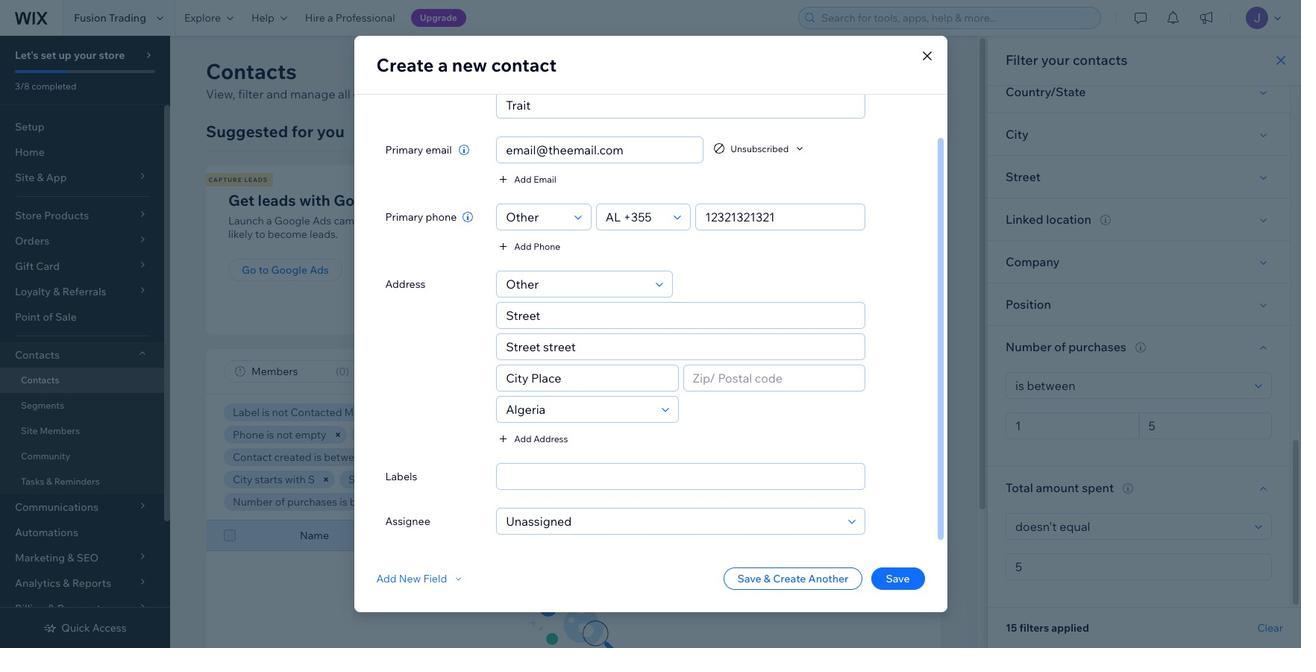 Task type: locate. For each thing, give the bounding box(es) containing it.
automations
[[15, 526, 78, 539]]

contacts inside grow your contact list add contacts by importing them via gmail or a csv file.
[[670, 214, 712, 228]]

add left new
[[376, 572, 397, 586]]

0 horizontal spatial contacts
[[670, 214, 712, 228]]

not up phone is not empty
[[272, 406, 288, 419]]

1 vertical spatial phone
[[233, 428, 264, 442]]

1 vertical spatial email
[[470, 406, 496, 419]]

1 vertical spatial empty
[[410, 473, 441, 486]]

select an option field up enter a value number field
[[1011, 514, 1250, 539]]

to left target
[[384, 214, 394, 228]]

street up linked location
[[1006, 169, 1041, 184]]

0 vertical spatial number
[[1006, 339, 1052, 354]]

add up add phone button
[[514, 173, 532, 185]]

1 horizontal spatial location
[[1046, 212, 1092, 227]]

0 horizontal spatial leads.
[[310, 228, 338, 241]]

ads left the campaign at the top left of the page
[[313, 214, 331, 228]]

2 vertical spatial address
[[742, 529, 782, 542]]

tasks & reminders
[[21, 476, 100, 487]]

0 vertical spatial email
[[534, 173, 556, 185]]

total for total amount spent
[[1006, 481, 1033, 495]]

linked for linked location
[[1006, 212, 1043, 227]]

is left algeria
[[782, 451, 790, 464]]

between down "me"
[[324, 451, 367, 464]]

0 horizontal spatial total
[[462, 495, 486, 509]]

country/state down filter your contacts
[[1006, 84, 1086, 99]]

access
[[92, 622, 127, 635]]

fusion trading
[[74, 11, 146, 25]]

1 vertical spatial primary
[[385, 210, 423, 224]]

0 horizontal spatial 2023
[[407, 451, 431, 464]]

2023 right 10,
[[492, 451, 516, 464]]

to right 'go'
[[259, 263, 269, 277]]

city
[[1006, 127, 1029, 142], [233, 473, 252, 486]]

1 horizontal spatial save
[[886, 572, 910, 586]]

email inside "button"
[[534, 173, 556, 185]]

not for street is not empty
[[391, 473, 407, 486]]

linked
[[1006, 212, 1043, 227], [475, 473, 507, 486]]

& left another at the right of page
[[764, 572, 771, 586]]

hickory
[[650, 473, 687, 486]]

2 vertical spatial email
[[467, 529, 494, 542]]

ads down get leads with google ads launch a google ads campaign to target people likely to become leads.
[[310, 263, 329, 277]]

1 vertical spatial address
[[534, 433, 568, 444]]

purchases for number of purchases
[[1069, 339, 1127, 354]]

not down 22,
[[391, 473, 407, 486]]

0 horizontal spatial filter
[[665, 365, 690, 378]]

0 vertical spatial assignee
[[548, 428, 593, 442]]

0 vertical spatial &
[[46, 476, 52, 487]]

importing
[[729, 214, 777, 228]]

2 primary from the top
[[385, 210, 423, 224]]

5 down linked location doesn't equal any of hickory drive
[[587, 495, 593, 509]]

1 vertical spatial contact
[[725, 191, 780, 210]]

amount down 10,
[[488, 495, 526, 509]]

1 vertical spatial clear button
[[1258, 622, 1283, 635]]

2 vertical spatial ads
[[310, 263, 329, 277]]

1 vertical spatial type field
[[502, 272, 652, 297]]

with inside get leads with google ads launch a google ads campaign to target people likely to become leads.
[[299, 191, 330, 210]]

and right 1
[[402, 495, 420, 509]]

save for save & create another
[[737, 572, 762, 586]]

1 horizontal spatial city
[[1006, 127, 1029, 142]]

1 horizontal spatial dec
[[454, 451, 473, 464]]

contacts
[[206, 58, 297, 84], [697, 263, 742, 277], [15, 348, 60, 362], [21, 375, 59, 386]]

with
[[299, 191, 330, 210], [285, 473, 306, 486]]

contact created is between dec 22, 2023 and dec 10, 2023
[[233, 451, 516, 464]]

type field up add phone
[[502, 204, 570, 230]]

0 vertical spatial type field
[[502, 204, 570, 230]]

1 horizontal spatial 5
[[587, 495, 593, 509]]

city for city starts with s
[[233, 473, 252, 486]]

spent down the from number field
[[1082, 481, 1114, 495]]

contacts down point of sale
[[15, 348, 60, 362]]

0 horizontal spatial clear button
[[618, 493, 663, 511]]

0 horizontal spatial purchases
[[287, 495, 337, 509]]

1 vertical spatial country/state
[[711, 451, 780, 464]]

0 horizontal spatial assignee
[[385, 515, 430, 528]]

Select an option field
[[1011, 373, 1250, 398], [1011, 514, 1250, 539]]

member for member status
[[871, 529, 913, 542]]

add inside button
[[514, 241, 532, 252]]

0 horizontal spatial empty
[[295, 428, 326, 442]]

list
[[204, 165, 1040, 334]]

target
[[397, 214, 426, 228]]

and right filter
[[267, 87, 288, 101]]

0 horizontal spatial location
[[509, 473, 549, 486]]

location for linked location
[[1046, 212, 1092, 227]]

unsubscribed
[[731, 143, 789, 154]]

2 horizontal spatial phone
[[604, 529, 636, 542]]

1 primary from the top
[[385, 143, 423, 157]]

email
[[426, 143, 452, 157]]

street down contact created is between dec 22, 2023 and dec 10, 2023
[[349, 473, 379, 486]]

between left 1
[[350, 495, 392, 509]]

google down become
[[271, 263, 307, 277]]

assignee is jacob simon
[[548, 428, 669, 442]]

point
[[15, 310, 41, 324]]

0 horizontal spatial amount
[[488, 495, 526, 509]]

1 horizontal spatial clear
[[1258, 622, 1283, 635]]

1 2023 from the left
[[407, 451, 431, 464]]

street
[[1006, 169, 1041, 184], [349, 473, 379, 486]]

of for point of sale
[[43, 310, 53, 324]]

assignee
[[548, 428, 593, 442], [385, 515, 430, 528]]

1 vertical spatial location
[[509, 473, 549, 486]]

save & create another
[[737, 572, 849, 586]]

contacts up filter
[[206, 58, 297, 84]]

purchases
[[1069, 339, 1127, 354], [287, 495, 337, 509]]

spent
[[1082, 481, 1114, 495], [528, 495, 556, 509]]

0 horizontal spatial create
[[376, 54, 434, 76]]

empty down contacted on the left bottom of page
[[295, 428, 326, 442]]

contacts right import
[[697, 263, 742, 277]]

street is not empty
[[349, 473, 441, 486]]

1 horizontal spatial purchases
[[1069, 339, 1127, 354]]

status up save button
[[915, 529, 945, 542]]

1 save from the left
[[737, 572, 762, 586]]

contacts button
[[0, 342, 164, 368]]

10,
[[476, 451, 490, 464]]

tasks
[[21, 476, 44, 487]]

point of sale link
[[0, 304, 164, 330]]

contacts up segments
[[21, 375, 59, 386]]

and down member status is not a member
[[433, 451, 452, 464]]

1 horizontal spatial address
[[534, 433, 568, 444]]

all
[[338, 87, 350, 101]]

select an option field up the from number field
[[1011, 373, 1250, 398]]

0 horizontal spatial spent
[[528, 495, 556, 509]]

1 vertical spatial purchases
[[287, 495, 337, 509]]

primary
[[385, 143, 423, 157], [385, 210, 423, 224]]

1 horizontal spatial member
[[871, 529, 913, 542]]

Search... field
[[763, 361, 918, 382]]

contacts inside button
[[697, 263, 742, 277]]

0 vertical spatial status
[[553, 406, 583, 419]]

1 vertical spatial with
[[285, 473, 306, 486]]

phone for phone
[[604, 529, 636, 542]]

1 horizontal spatial linked
[[1006, 212, 1043, 227]]

linked down 10,
[[475, 473, 507, 486]]

is right label
[[262, 406, 270, 419]]

0 horizontal spatial save
[[737, 572, 762, 586]]

0 horizontal spatial contact
[[491, 54, 557, 76]]

2 2023 from the left
[[492, 451, 516, 464]]

1 horizontal spatial number
[[1006, 339, 1052, 354]]

a down the leads
[[266, 214, 272, 228]]

0 horizontal spatial &
[[46, 476, 52, 487]]

0 horizontal spatial country/state
[[711, 451, 780, 464]]

location up company
[[1046, 212, 1092, 227]]

leads. right become
[[310, 228, 338, 241]]

list containing get leads with google ads
[[204, 165, 1040, 334]]

Country field
[[502, 397, 657, 422]]

0 horizontal spatial member
[[360, 428, 401, 442]]

location up total amount spent is not 5 on the left
[[509, 473, 549, 486]]

import contacts button
[[648, 259, 755, 281]]

0 horizontal spatial street
[[349, 473, 379, 486]]

& right tasks at the left
[[46, 476, 52, 487]]

clear button
[[618, 493, 663, 511], [1258, 622, 1283, 635]]

location for linked location doesn't equal any of hickory drive
[[509, 473, 549, 486]]

of inside sidebar element
[[43, 310, 53, 324]]

2 vertical spatial google
[[271, 263, 307, 277]]

1 horizontal spatial contact
[[878, 64, 923, 79]]

contact inside button
[[878, 64, 923, 79]]

90
[[639, 451, 652, 464]]

go
[[242, 263, 256, 277]]

0 horizontal spatial phone
[[233, 428, 264, 442]]

street for street is not empty
[[349, 473, 379, 486]]

empty down member status is not a member
[[410, 473, 441, 486]]

member
[[360, 428, 401, 442], [871, 529, 913, 542]]

Code field
[[601, 204, 669, 230]]

0 horizontal spatial address
[[385, 278, 426, 291]]

0 vertical spatial phone
[[534, 241, 560, 252]]

s
[[308, 473, 315, 486]]

1 vertical spatial street
[[349, 473, 379, 486]]

add inside grow your contact list add contacts by importing them via gmail or a csv file.
[[648, 214, 668, 228]]

assignee down email subscriber status is never subscribed
[[548, 428, 593, 442]]

unsubscribed button
[[713, 142, 807, 155]]

new
[[452, 54, 487, 76]]

1 select an option field from the top
[[1011, 373, 1250, 398]]

email
[[534, 173, 556, 185], [470, 406, 496, 419], [467, 529, 494, 542]]

phone for phone is not empty
[[233, 428, 264, 442]]

campaign
[[334, 214, 382, 228]]

country/state up drive
[[711, 451, 780, 464]]

2023 right 22,
[[407, 451, 431, 464]]

a left new
[[438, 54, 448, 76]]

status down customers
[[404, 428, 434, 442]]

contact up learn
[[491, 54, 557, 76]]

via
[[807, 214, 821, 228]]

csv
[[648, 228, 669, 241]]

To number field
[[1144, 413, 1267, 439]]

contacts view, filter and manage all of your site's customers and leads. learn more
[[206, 58, 608, 101]]

0 vertical spatial purchases
[[1069, 339, 1127, 354]]

and
[[267, 87, 288, 101], [486, 87, 507, 101], [362, 406, 381, 419], [433, 451, 452, 464], [402, 495, 420, 509]]

linked up company
[[1006, 212, 1043, 227]]

google
[[334, 191, 386, 210], [274, 214, 310, 228], [271, 263, 307, 277]]

phone down "any"
[[604, 529, 636, 542]]

never
[[595, 406, 622, 419]]

0 vertical spatial empty
[[295, 428, 326, 442]]

save inside button
[[886, 572, 910, 586]]

1 horizontal spatial &
[[764, 572, 771, 586]]

leads. inside contacts view, filter and manage all of your site's customers and leads. learn more
[[510, 87, 542, 101]]

address inside button
[[534, 433, 568, 444]]

1 vertical spatial &
[[764, 572, 771, 586]]

save
[[737, 572, 762, 586], [886, 572, 910, 586]]

ads up target
[[389, 191, 417, 210]]

1 horizontal spatial filter
[[1006, 51, 1038, 69]]

not up created
[[277, 428, 293, 442]]

number down starts
[[233, 495, 273, 509]]

google down the leads
[[274, 214, 310, 228]]

3/8
[[15, 81, 30, 92]]

not
[[272, 406, 288, 419], [277, 428, 293, 442], [446, 428, 462, 442], [391, 473, 407, 486], [569, 495, 585, 509]]

None field
[[510, 464, 860, 489], [502, 509, 844, 534], [510, 464, 860, 489], [502, 509, 844, 534]]

1 vertical spatial status
[[404, 428, 434, 442]]

trading
[[109, 11, 146, 25]]

0 vertical spatial clear
[[629, 496, 652, 507]]

a right or
[[867, 214, 873, 228]]

& inside sidebar element
[[46, 476, 52, 487]]

with right the leads
[[299, 191, 330, 210]]

home
[[15, 145, 45, 159]]

contacts inside contacts view, filter and manage all of your site's customers and leads. learn more
[[206, 58, 297, 84]]

ads
[[389, 191, 417, 210], [313, 214, 331, 228], [310, 263, 329, 277]]

email up member
[[470, 406, 496, 419]]

email for email subscriber status is never subscribed
[[470, 406, 496, 419]]

not down doesn't
[[569, 495, 585, 509]]

add inside "button"
[[514, 173, 532, 185]]

member up contact created is between dec 22, 2023 and dec 10, 2023
[[360, 428, 401, 442]]

add down grow
[[648, 214, 668, 228]]

applied
[[1052, 622, 1089, 635]]

2 select an option field from the top
[[1011, 514, 1250, 539]]

and down new
[[486, 87, 507, 101]]

phone down add email
[[534, 241, 560, 252]]

amount for total amount spent
[[1036, 481, 1079, 495]]

is left jacob
[[595, 428, 603, 442]]

the
[[601, 451, 617, 464]]

filter for filter your contacts
[[1006, 51, 1038, 69]]

empty for street is not empty
[[410, 473, 441, 486]]

1 horizontal spatial empty
[[410, 473, 441, 486]]

ads inside button
[[310, 263, 329, 277]]

(
[[336, 365, 339, 378]]

explore
[[184, 11, 221, 25]]

1 vertical spatial clear
[[1258, 622, 1283, 635]]

save inside 'button'
[[737, 572, 762, 586]]

1 vertical spatial between
[[350, 495, 392, 509]]

is up starts
[[266, 428, 274, 442]]

0 vertical spatial primary
[[385, 143, 423, 157]]

create inside button
[[837, 64, 875, 79]]

number of purchases
[[1006, 339, 1127, 354]]

1 horizontal spatial street
[[1006, 169, 1041, 184]]

dec left 22,
[[369, 451, 388, 464]]

0 vertical spatial contact
[[491, 54, 557, 76]]

2 vertical spatial status
[[915, 529, 945, 542]]

amount down the from number field
[[1036, 481, 1079, 495]]

country/state for country/state is algeria
[[711, 451, 780, 464]]

city for city
[[1006, 127, 1029, 142]]

add down the add email "button"
[[514, 241, 532, 252]]

country/state for country/state
[[1006, 84, 1086, 99]]

1 horizontal spatial contact
[[725, 191, 780, 210]]

filter
[[238, 87, 264, 101]]

add phone button
[[496, 240, 560, 253]]

1 horizontal spatial 2023
[[492, 451, 516, 464]]

total for total amount spent is not 5
[[462, 495, 486, 509]]

with left s
[[285, 473, 306, 486]]

a right hire
[[328, 11, 333, 25]]

leads. inside get leads with google ads launch a google ads campaign to target people likely to become leads.
[[310, 228, 338, 241]]

grow your contact list add contacts by importing them via gmail or a csv file.
[[648, 191, 873, 241]]

Street field
[[502, 303, 860, 328]]

2 horizontal spatial create
[[837, 64, 875, 79]]

is left 1
[[340, 495, 347, 509]]

0 vertical spatial city
[[1006, 127, 1029, 142]]

assignee for assignee
[[385, 515, 430, 528]]

email down email field
[[534, 173, 556, 185]]

drive
[[690, 473, 716, 486]]

spent down doesn't
[[528, 495, 556, 509]]

primary left phone at the left top of the page
[[385, 210, 423, 224]]

type field down add phone
[[502, 272, 652, 297]]

amount
[[1036, 481, 1079, 495], [488, 495, 526, 509]]

dec left 10,
[[454, 451, 473, 464]]

you
[[317, 122, 345, 141]]

Last name field
[[502, 93, 860, 118]]

0 vertical spatial linked
[[1006, 212, 1043, 227]]

Type field
[[502, 204, 570, 230], [502, 272, 652, 297]]

assignee down 1
[[385, 515, 430, 528]]

0 horizontal spatial number
[[233, 495, 273, 509]]

1 vertical spatial linked
[[475, 473, 507, 486]]

status up the add address
[[553, 406, 583, 419]]

phone down label
[[233, 428, 264, 442]]

number down position
[[1006, 339, 1052, 354]]

likely
[[228, 228, 253, 241]]

primary for primary email
[[385, 143, 423, 157]]

None checkbox
[[224, 527, 236, 545]]

assignee for assignee is jacob simon
[[548, 428, 593, 442]]

go to google ads button
[[228, 259, 342, 281]]

address down target
[[385, 278, 426, 291]]

is down doesn't
[[559, 495, 566, 509]]

)
[[346, 365, 349, 378]]

contact up importing
[[725, 191, 780, 210]]

primary left email on the top of the page
[[385, 143, 423, 157]]

with for s
[[285, 473, 306, 486]]

0 horizontal spatial 5
[[423, 495, 429, 509]]

google inside button
[[271, 263, 307, 277]]

tasks & reminders link
[[0, 469, 164, 495]]

1 horizontal spatial phone
[[534, 241, 560, 252]]

0 horizontal spatial status
[[404, 428, 434, 442]]

spent for total amount spent is not 5
[[528, 495, 556, 509]]

address up the "birthdate"
[[534, 433, 568, 444]]

more
[[579, 87, 608, 101]]

new
[[399, 572, 421, 586]]

1 vertical spatial leads.
[[310, 228, 338, 241]]

a left member
[[465, 428, 470, 442]]

Enter a value number field
[[1011, 554, 1267, 580]]

store
[[99, 48, 125, 62]]

5 right 1
[[423, 495, 429, 509]]

save for save
[[886, 572, 910, 586]]

0 horizontal spatial dec
[[369, 451, 388, 464]]

your inside contacts view, filter and manage all of your site's customers and leads. learn more
[[367, 87, 392, 101]]

0 vertical spatial filter
[[1006, 51, 1038, 69]]

0
[[339, 365, 346, 378]]

0 horizontal spatial clear
[[629, 496, 652, 507]]

2 save from the left
[[886, 572, 910, 586]]

site's
[[395, 87, 422, 101]]

clear inside button
[[629, 496, 652, 507]]

member up save button
[[871, 529, 913, 542]]

between
[[324, 451, 367, 464], [350, 495, 392, 509]]

1 horizontal spatial assignee
[[548, 428, 593, 442]]

0 vertical spatial contacts
[[1073, 51, 1128, 69]]

amount for total amount spent is not 5
[[488, 495, 526, 509]]

add
[[514, 173, 532, 185], [648, 214, 668, 228], [514, 241, 532, 252], [514, 433, 532, 444], [376, 572, 397, 586]]

google up the campaign at the top left of the page
[[334, 191, 386, 210]]

leads
[[244, 176, 268, 184]]

clear for the rightmost "clear" button
[[1258, 622, 1283, 635]]

member for member status is not a member
[[360, 428, 401, 442]]

1 vertical spatial contact
[[233, 451, 272, 464]]

leads. left learn
[[510, 87, 542, 101]]

1 vertical spatial member
[[871, 529, 913, 542]]

1 horizontal spatial amount
[[1036, 481, 1079, 495]]

Email field
[[502, 137, 699, 163]]

site
[[21, 425, 38, 436]]

upgrade
[[420, 12, 457, 23]]

& inside 'button'
[[764, 572, 771, 586]]

of for number of purchases
[[1054, 339, 1066, 354]]

1 horizontal spatial total
[[1006, 481, 1033, 495]]

2 type field from the top
[[502, 272, 652, 297]]

create a new contact
[[376, 54, 557, 76]]

filter inside filter button
[[665, 365, 690, 378]]

add down subscriber
[[514, 433, 532, 444]]

address up "save & create another"
[[742, 529, 782, 542]]

add inside button
[[514, 433, 532, 444]]

email down total amount spent is not 5 on the left
[[467, 529, 494, 542]]

0 vertical spatial contact
[[878, 64, 923, 79]]

0 horizontal spatial contact
[[233, 451, 272, 464]]

linked location
[[1006, 212, 1092, 227]]

a inside grow your contact list add contacts by importing them via gmail or a csv file.
[[867, 214, 873, 228]]

create for create contact
[[837, 64, 875, 79]]

automations link
[[0, 520, 164, 545]]

dec
[[369, 451, 388, 464], [454, 451, 473, 464]]

1 horizontal spatial spent
[[1082, 481, 1114, 495]]

2 vertical spatial phone
[[604, 529, 636, 542]]



Task type: vqa. For each thing, say whether or not it's contained in the screenshot.
Header
no



Task type: describe. For each thing, give the bounding box(es) containing it.
0 vertical spatial google
[[334, 191, 386, 210]]

number for number of purchases is between 1 and 5
[[233, 495, 273, 509]]

status for member status
[[915, 529, 945, 542]]

a inside get leads with google ads launch a google ads campaign to target people likely to become leads.
[[266, 214, 272, 228]]

1 5 from the left
[[423, 495, 429, 509]]

let's
[[15, 48, 38, 62]]

( 0 )
[[336, 365, 349, 378]]

leads
[[258, 191, 296, 210]]

From number field
[[1011, 413, 1134, 439]]

label is not contacted me and customers
[[233, 406, 436, 419]]

grow
[[648, 191, 686, 210]]

import
[[661, 263, 695, 277]]

site members link
[[0, 419, 164, 444]]

completed
[[32, 81, 76, 92]]

0 vertical spatial between
[[324, 451, 367, 464]]

1 vertical spatial ads
[[313, 214, 331, 228]]

manage
[[290, 87, 335, 101]]

labels
[[385, 470, 417, 483]]

& for reminders
[[46, 476, 52, 487]]

members
[[40, 425, 80, 436]]

is up s
[[314, 451, 322, 464]]

purchases for number of purchases is between 1 and 5
[[287, 495, 337, 509]]

jacob
[[605, 428, 636, 442]]

3/8 completed
[[15, 81, 76, 92]]

contacts inside dropdown button
[[15, 348, 60, 362]]

any
[[619, 473, 636, 486]]

15 filters applied
[[1006, 622, 1089, 635]]

member
[[473, 428, 514, 442]]

get leads with google ads launch a google ads campaign to target people likely to become leads.
[[228, 191, 463, 241]]

learn more button
[[545, 85, 608, 103]]

of for number of purchases is between 1 and 5
[[275, 495, 285, 509]]

0 vertical spatial ads
[[389, 191, 417, 210]]

phone is not empty
[[233, 428, 326, 442]]

1 horizontal spatial clear button
[[1258, 622, 1283, 635]]

is down customers
[[436, 428, 444, 442]]

upgrade button
[[411, 9, 466, 27]]

and right "me"
[[362, 406, 381, 419]]

1 vertical spatial google
[[274, 214, 310, 228]]

people
[[429, 214, 463, 228]]

add for add phone
[[514, 241, 532, 252]]

Unsaved view field
[[247, 361, 331, 382]]

filter button
[[638, 360, 704, 383]]

up
[[59, 48, 72, 62]]

Street line 2 (Optional) field
[[502, 334, 860, 360]]

company
[[1006, 254, 1060, 269]]

setup link
[[0, 114, 164, 140]]

help
[[251, 11, 274, 25]]

clear for "clear" button to the top
[[629, 496, 652, 507]]

starts
[[255, 473, 283, 486]]

customers
[[383, 406, 436, 419]]

Search for tools, apps, help & more... field
[[817, 7, 1096, 28]]

not for label is not contacted me and customers
[[272, 406, 288, 419]]

contact inside grow your contact list add contacts by importing them via gmail or a csv file.
[[725, 191, 780, 210]]

add new field
[[376, 572, 447, 586]]

member status is not a member
[[360, 428, 514, 442]]

suggested for you
[[206, 122, 345, 141]]

add address
[[514, 433, 568, 444]]

with for google
[[299, 191, 330, 210]]

phone
[[426, 210, 457, 224]]

your inside grow your contact list add contacts by importing them via gmail or a csv file.
[[690, 191, 722, 210]]

create inside 'button'
[[773, 572, 806, 586]]

add for add email
[[514, 173, 532, 185]]

number for number of purchases
[[1006, 339, 1052, 354]]

of inside contacts view, filter and manage all of your site's customers and leads. learn more
[[353, 87, 364, 101]]

file.
[[671, 228, 689, 241]]

email for email
[[467, 529, 494, 542]]

add new field button
[[376, 572, 465, 586]]

create for create a new contact
[[376, 54, 434, 76]]

select an option field for total amount spent
[[1011, 514, 1250, 539]]

add email
[[514, 173, 556, 185]]

hire a professional link
[[296, 0, 404, 36]]

street for street
[[1006, 169, 1041, 184]]

site members
[[21, 425, 80, 436]]

simon
[[638, 428, 669, 442]]

launch
[[228, 214, 264, 228]]

select an option field for number of purchases
[[1011, 373, 1250, 398]]

2 dec from the left
[[454, 451, 473, 464]]

email subscriber status is never subscribed
[[470, 406, 679, 419]]

point of sale
[[15, 310, 77, 324]]

add for add new field
[[376, 572, 397, 586]]

1 dec from the left
[[369, 451, 388, 464]]

status for member status is not a member
[[404, 428, 434, 442]]

primary for primary phone
[[385, 210, 423, 224]]

1
[[395, 495, 400, 509]]

linked for linked location doesn't equal any of hickory drive
[[475, 473, 507, 486]]

quick access
[[61, 622, 127, 635]]

is down contact created is between dec 22, 2023 and dec 10, 2023
[[381, 473, 389, 486]]

quick
[[61, 622, 90, 635]]

number of purchases is between 1 and 5
[[233, 495, 429, 509]]

fusion
[[74, 11, 107, 25]]

filter your contacts
[[1006, 51, 1128, 69]]

add phone
[[514, 241, 560, 252]]

help button
[[242, 0, 296, 36]]

created
[[274, 451, 312, 464]]

not left member
[[446, 428, 462, 442]]

Phone field
[[701, 204, 860, 230]]

for
[[292, 122, 313, 141]]

spent for total amount spent
[[1082, 481, 1114, 495]]

in
[[590, 451, 598, 464]]

1 horizontal spatial status
[[553, 406, 583, 419]]

community link
[[0, 444, 164, 469]]

sidebar element
[[0, 36, 170, 648]]

segments
[[21, 400, 64, 411]]

list
[[783, 191, 805, 210]]

2 horizontal spatial address
[[742, 529, 782, 542]]

not for phone is not empty
[[277, 428, 293, 442]]

phone inside button
[[534, 241, 560, 252]]

field
[[423, 572, 447, 586]]

add for add address
[[514, 433, 532, 444]]

Zip/ Postal code field
[[688, 366, 860, 391]]

filter for filter
[[665, 365, 690, 378]]

another
[[808, 572, 849, 586]]

label
[[233, 406, 260, 419]]

& for create
[[764, 572, 771, 586]]

subscriber
[[499, 406, 550, 419]]

City field
[[502, 366, 673, 391]]

2 5 from the left
[[587, 495, 593, 509]]

quick access button
[[44, 622, 127, 635]]

empty for phone is not empty
[[295, 428, 326, 442]]

save & create another button
[[724, 568, 862, 590]]

segments link
[[0, 393, 164, 419]]

contacted
[[291, 406, 342, 419]]

to inside button
[[259, 263, 269, 277]]

reminders
[[54, 476, 100, 487]]

your inside sidebar element
[[74, 48, 96, 62]]

hire a professional
[[305, 11, 395, 25]]

set
[[41, 48, 56, 62]]

contacts link
[[0, 368, 164, 393]]

1 type field from the top
[[502, 204, 570, 230]]

0 vertical spatial clear button
[[618, 493, 663, 511]]

filters
[[1020, 622, 1049, 635]]

to right likely
[[255, 228, 265, 241]]

is left "never"
[[585, 406, 593, 419]]

1 horizontal spatial contacts
[[1073, 51, 1128, 69]]

birthdate in the last 90 days
[[542, 451, 677, 464]]

hire
[[305, 11, 325, 25]]

learn
[[545, 87, 576, 101]]

22,
[[390, 451, 404, 464]]

home link
[[0, 140, 164, 165]]



